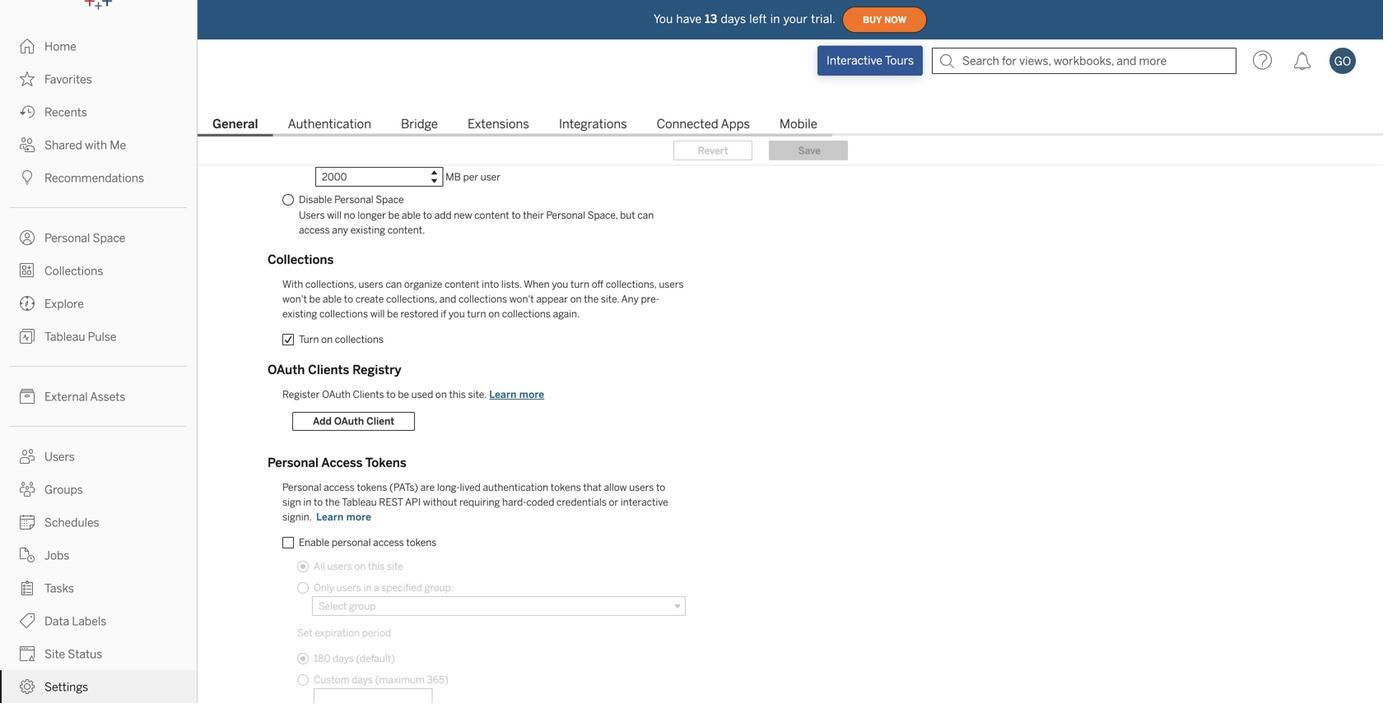 Task type: vqa. For each thing, say whether or not it's contained in the screenshot.
organize
yes



Task type: describe. For each thing, give the bounding box(es) containing it.
turn on collections
[[299, 334, 384, 346]]

general
[[212, 117, 258, 132]]

to down the registry
[[386, 389, 396, 401]]

to up the interactive on the bottom left
[[656, 482, 665, 494]]

users inside disable personal space users will no longer be able to add new content to their personal space, but can access any existing content.
[[299, 210, 325, 221]]

add oauth client button
[[292, 412, 415, 431]]

shared
[[44, 139, 82, 152]]

site status link
[[0, 638, 197, 671]]

2 vertical spatial access
[[373, 537, 404, 549]]

in inside 'personal access tokens (pats) are long-lived authentication tokens that allow users to sign in to the tableau rest api without requiring hard-coded credentials or interactive signin.'
[[303, 497, 311, 509]]

interactive
[[621, 497, 668, 509]]

0 vertical spatial days
[[721, 12, 746, 26]]

with
[[85, 139, 107, 152]]

2 won't from the left
[[509, 293, 534, 305]]

recents
[[44, 106, 87, 119]]

mb
[[446, 171, 461, 183]]

credentials
[[557, 497, 607, 509]]

to left their
[[512, 210, 521, 221]]

1 horizontal spatial tokens
[[406, 537, 437, 549]]

group:
[[424, 582, 454, 594]]

allow
[[604, 482, 627, 494]]

disable personal space users will no longer be able to add new content to their personal space, but can access any existing content.
[[299, 194, 654, 236]]

2 horizontal spatial tokens
[[551, 482, 581, 494]]

favorites
[[44, 73, 92, 86]]

users link
[[0, 440, 197, 473]]

only users in a specified group:
[[314, 582, 454, 594]]

can inside with collections, users can organize content into lists. when you turn off collections, users won't be able to create collections, and collections won't appear on the site. any pre- existing collections will be restored if you turn on collections again.
[[386, 279, 402, 291]]

specified
[[381, 582, 422, 594]]

set
[[297, 628, 313, 640]]

groups
[[44, 484, 83, 497]]

connected
[[657, 117, 718, 132]]

expiration
[[315, 628, 360, 640]]

shared with me
[[44, 139, 126, 152]]

personal space link
[[0, 221, 197, 254]]

personal for personal space
[[44, 232, 90, 245]]

sign
[[282, 497, 301, 509]]

will inside with collections, users can organize content into lists. when you turn off collections, users won't be able to create collections, and collections won't appear on the site. any pre- existing collections will be restored if you turn on collections again.
[[370, 308, 385, 320]]

1 horizontal spatial more
[[519, 389, 544, 401]]

in inside option group
[[363, 582, 372, 594]]

on right used
[[435, 389, 447, 401]]

existing inside disable personal space users will no longer be able to add new content to their personal space, but can access any existing content.
[[350, 224, 385, 236]]

0 horizontal spatial collections,
[[305, 279, 356, 291]]

data labels link
[[0, 605, 197, 638]]

will inside disable personal space users will no longer be able to add new content to their personal space, but can access any existing content.
[[327, 210, 342, 221]]

0 horizontal spatial you
[[449, 308, 465, 320]]

recommendations link
[[0, 161, 197, 194]]

1 won't from the left
[[282, 293, 307, 305]]

now
[[884, 15, 906, 25]]

custom days (maximum 365)
[[314, 675, 448, 687]]

be left the restored on the left top
[[387, 308, 398, 320]]

home link
[[0, 30, 197, 63]]

personal access tokens (pats) are long-lived authentication tokens that allow users to sign in to the tableau rest api without requiring hard-coded credentials or interactive signin.
[[282, 482, 668, 524]]

days for period
[[333, 653, 354, 665]]

connected apps
[[657, 117, 750, 132]]

1 vertical spatial clients
[[353, 389, 384, 401]]

long-
[[437, 482, 460, 494]]

on up again.
[[570, 293, 582, 305]]

180
[[314, 653, 330, 665]]

pre-
[[641, 293, 659, 305]]

authentication
[[483, 482, 548, 494]]

external assets
[[44, 391, 125, 404]]

organize
[[404, 279, 442, 291]]

0 vertical spatial oauth
[[268, 363, 305, 378]]

turn
[[299, 334, 319, 346]]

if
[[441, 308, 446, 320]]

assets
[[90, 391, 125, 404]]

mobile
[[780, 117, 817, 132]]

register
[[282, 389, 320, 401]]

be left used
[[398, 389, 409, 401]]

space inside "main navigation. press the up and down arrow keys to access links." element
[[93, 232, 125, 245]]

learn more
[[316, 512, 371, 524]]

option group containing 180 days (default)
[[297, 651, 448, 704]]

tasks
[[44, 582, 74, 596]]

registry
[[352, 363, 401, 378]]

1 horizontal spatial you
[[552, 279, 568, 291]]

collections link
[[0, 254, 197, 287]]

off
[[592, 279, 603, 291]]

collections down appear in the top of the page
[[502, 308, 551, 320]]

data
[[44, 615, 69, 629]]

add
[[313, 416, 332, 428]]

with collections, users can organize content into lists. when you turn off collections, users won't be able to create collections, and collections won't appear on the site. any pre- existing collections will be restored if you turn on collections again.
[[282, 279, 684, 320]]

schedules link
[[0, 506, 197, 539]]

able inside with collections, users can organize content into lists. when you turn off collections, users won't be able to create collections, and collections won't appear on the site. any pre- existing collections will be restored if you turn on collections again.
[[323, 293, 342, 305]]

tokens
[[365, 456, 406, 471]]

collections inside main content
[[268, 253, 334, 268]]

appear
[[536, 293, 568, 305]]

their
[[523, 210, 544, 221]]

add
[[434, 210, 452, 221]]

personal access tokens
[[268, 456, 406, 471]]

0 vertical spatial clients
[[308, 363, 349, 378]]

13
[[705, 12, 717, 26]]

a
[[374, 582, 379, 594]]

all
[[314, 561, 325, 573]]

to right sign
[[314, 497, 323, 509]]

groups link
[[0, 473, 197, 506]]

client
[[366, 416, 394, 428]]

personal
[[332, 537, 371, 549]]

space,
[[588, 210, 618, 221]]

but
[[620, 210, 635, 221]]

all users on this site
[[314, 561, 403, 573]]

content.
[[388, 224, 425, 236]]

1 horizontal spatial this
[[449, 389, 466, 401]]

external assets link
[[0, 380, 197, 413]]

rest
[[379, 497, 403, 509]]

personal for personal access tokens
[[268, 456, 319, 471]]

users with creator and explorer site roles can create and save content to their private personal space. option group
[[282, 100, 686, 238]]

that
[[583, 482, 602, 494]]

on right turn
[[321, 334, 333, 346]]

site. inside with collections, users can organize content into lists. when you turn off collections, users won't be able to create collections, and collections won't appear on the site. any pre- existing collections will be restored if you turn on collections again.
[[601, 293, 619, 305]]

users up select group
[[336, 582, 361, 594]]

interactive tours
[[827, 54, 914, 68]]

any
[[332, 224, 348, 236]]

buy now button
[[842, 7, 927, 33]]

or
[[609, 497, 618, 509]]

tableau inside 'personal access tokens (pats) are long-lived authentication tokens that allow users to sign in to the tableau rest api without requiring hard-coded credentials or interactive signin.'
[[342, 497, 377, 509]]

your
[[783, 12, 808, 26]]

tasks link
[[0, 572, 197, 605]]

with
[[282, 279, 303, 291]]

register oauth clients to be used on this site. learn more
[[282, 389, 544, 401]]

used
[[411, 389, 433, 401]]

0 vertical spatial turn
[[570, 279, 589, 291]]

this inside option group
[[368, 561, 385, 573]]

requiring
[[459, 497, 500, 509]]

navigation containing general
[[198, 112, 1383, 137]]

users up pre-
[[659, 279, 684, 291]]

site
[[387, 561, 403, 573]]

sub-spaces tab list
[[198, 115, 1383, 137]]

tableau inside "main navigation. press the up and down arrow keys to access links." element
[[44, 331, 85, 344]]

you have 13 days left in your trial.
[[654, 12, 836, 26]]

main navigation. press the up and down arrow keys to access links. element
[[0, 30, 197, 704]]



Task type: locate. For each thing, give the bounding box(es) containing it.
collections, right with
[[305, 279, 356, 291]]

1 vertical spatial option group
[[297, 651, 448, 704]]

0 vertical spatial existing
[[350, 224, 385, 236]]

to left create
[[344, 293, 353, 305]]

mb per user
[[443, 171, 500, 183]]

365)
[[427, 675, 448, 687]]

users up the interactive on the bottom left
[[629, 482, 654, 494]]

lists.
[[501, 279, 522, 291]]

site.
[[601, 293, 619, 305], [468, 389, 487, 401]]

1 option group from the top
[[297, 559, 454, 597]]

collections inside "main navigation. press the up and down arrow keys to access links." element
[[44, 265, 103, 278]]

1 vertical spatial able
[[323, 293, 342, 305]]

and
[[439, 293, 456, 305]]

tours
[[885, 54, 914, 68]]

1 vertical spatial can
[[386, 279, 402, 291]]

0 vertical spatial can
[[638, 210, 654, 221]]

will
[[327, 210, 342, 221], [370, 308, 385, 320]]

are
[[420, 482, 435, 494]]

in left a
[[363, 582, 372, 594]]

1 horizontal spatial learn more link
[[487, 388, 547, 402]]

oauth clients registry
[[268, 363, 401, 378]]

users up create
[[359, 279, 383, 291]]

0 vertical spatial tableau
[[44, 331, 85, 344]]

0 vertical spatial learn
[[489, 389, 517, 401]]

collections up with
[[268, 253, 334, 268]]

1 horizontal spatial will
[[370, 308, 385, 320]]

0 vertical spatial content
[[474, 210, 509, 221]]

site. down off
[[601, 293, 619, 305]]

personal inside "main navigation. press the up and down arrow keys to access links." element
[[44, 232, 90, 245]]

0 horizontal spatial the
[[325, 497, 340, 509]]

2 vertical spatial oauth
[[334, 416, 364, 428]]

0 horizontal spatial in
[[303, 497, 311, 509]]

existing inside with collections, users can organize content into lists. when you turn off collections, users won't be able to create collections, and collections won't appear on the site. any pre- existing collections will be restored if you turn on collections again.
[[282, 308, 317, 320]]

learn more link for tokens
[[314, 511, 374, 524]]

home
[[44, 40, 76, 54]]

recommendations
[[44, 172, 144, 185]]

MB per user text field
[[315, 167, 443, 187]]

1 horizontal spatial the
[[584, 293, 599, 305]]

per
[[463, 171, 478, 183]]

navigation
[[198, 112, 1383, 137]]

won't
[[282, 293, 307, 305], [509, 293, 534, 305]]

1 horizontal spatial won't
[[509, 293, 534, 305]]

content up and in the left top of the page
[[445, 279, 479, 291]]

users inside "main navigation. press the up and down arrow keys to access links." element
[[44, 451, 75, 464]]

can
[[638, 210, 654, 221], [386, 279, 402, 291]]

able up content. in the left of the page
[[402, 210, 421, 221]]

jobs
[[44, 550, 69, 563]]

any
[[621, 293, 639, 305]]

content inside with collections, users can organize content into lists. when you turn off collections, users won't be able to create collections, and collections won't appear on the site. any pre- existing collections will be restored if you turn on collections again.
[[445, 279, 479, 291]]

collections up explore
[[44, 265, 103, 278]]

collections up the registry
[[335, 334, 384, 346]]

1 vertical spatial will
[[370, 308, 385, 320]]

can right but
[[638, 210, 654, 221]]

explore
[[44, 298, 84, 311]]

in right left
[[770, 12, 780, 26]]

1 horizontal spatial in
[[363, 582, 372, 594]]

collections, up any
[[606, 279, 657, 291]]

users right all
[[327, 561, 352, 573]]

1 vertical spatial space
[[93, 232, 125, 245]]

shared with me link
[[0, 128, 197, 161]]

able left create
[[323, 293, 342, 305]]

1 vertical spatial the
[[325, 497, 340, 509]]

learn
[[489, 389, 517, 401], [316, 512, 344, 524]]

clients down turn on collections
[[308, 363, 349, 378]]

1 vertical spatial turn
[[467, 308, 486, 320]]

1 horizontal spatial able
[[402, 210, 421, 221]]

bridge
[[401, 117, 438, 132]]

1 vertical spatial in
[[303, 497, 311, 509]]

you up appear in the top of the page
[[552, 279, 568, 291]]

without
[[423, 497, 457, 509]]

tokens down 'api' on the left of page
[[406, 537, 437, 549]]

1 vertical spatial you
[[449, 308, 465, 320]]

content
[[474, 210, 509, 221], [445, 279, 479, 291]]

days right 180
[[333, 653, 354, 665]]

me
[[110, 139, 126, 152]]

0 horizontal spatial learn more link
[[314, 511, 374, 524]]

to
[[423, 210, 432, 221], [512, 210, 521, 221], [344, 293, 353, 305], [386, 389, 396, 401], [656, 482, 665, 494], [314, 497, 323, 509]]

0 vertical spatial site.
[[601, 293, 619, 305]]

1 vertical spatial users
[[44, 451, 75, 464]]

on inside option group
[[354, 561, 366, 573]]

main content
[[198, 35, 1383, 704]]

access inside 'personal access tokens (pats) are long-lived authentication tokens that allow users to sign in to the tableau rest api without requiring hard-coded credentials or interactive signin.'
[[324, 482, 355, 494]]

2 option group from the top
[[297, 651, 448, 704]]

only
[[314, 582, 334, 594]]

access
[[321, 456, 363, 471]]

can inside disable personal space users will no longer be able to add new content to their personal space, but can access any existing content.
[[638, 210, 654, 221]]

turn
[[570, 279, 589, 291], [467, 308, 486, 320]]

2 vertical spatial days
[[352, 675, 373, 687]]

access inside disable personal space users will no longer be able to add new content to their personal space, but can access any existing content.
[[299, 224, 330, 236]]

0 horizontal spatial this
[[368, 561, 385, 573]]

enable
[[299, 537, 329, 549]]

to left the add
[[423, 210, 432, 221]]

this left site
[[368, 561, 385, 573]]

collections down into
[[459, 293, 507, 305]]

space up collections link
[[93, 232, 125, 245]]

into
[[482, 279, 499, 291]]

0 horizontal spatial users
[[44, 451, 75, 464]]

learn more link for registry
[[487, 388, 547, 402]]

space
[[376, 194, 404, 206], [93, 232, 125, 245]]

collections,
[[305, 279, 356, 291], [606, 279, 657, 291], [386, 293, 437, 305]]

collections up turn on collections
[[319, 308, 368, 320]]

the up learn more
[[325, 497, 340, 509]]

recents link
[[0, 95, 197, 128]]

won't down with
[[282, 293, 307, 305]]

able inside disable personal space users will no longer be able to add new content to their personal space, but can access any existing content.
[[402, 210, 421, 221]]

1 horizontal spatial collections
[[268, 253, 334, 268]]

select group button
[[312, 597, 686, 617]]

create
[[355, 293, 384, 305]]

1 vertical spatial existing
[[282, 308, 317, 320]]

site
[[44, 648, 65, 662]]

1 vertical spatial oauth
[[322, 389, 351, 401]]

users
[[359, 279, 383, 291], [659, 279, 684, 291], [629, 482, 654, 494], [327, 561, 352, 573], [336, 582, 361, 594]]

can left organize on the top left of the page
[[386, 279, 402, 291]]

0 vertical spatial more
[[519, 389, 544, 401]]

hard-
[[502, 497, 526, 509]]

site. right used
[[468, 389, 487, 401]]

0 horizontal spatial clients
[[308, 363, 349, 378]]

interactive
[[827, 54, 882, 68]]

have
[[676, 12, 702, 26]]

won't down lists.
[[509, 293, 534, 305]]

jobs link
[[0, 539, 197, 572]]

oauth up "register"
[[268, 363, 305, 378]]

tokens up rest
[[357, 482, 387, 494]]

days for (default)
[[352, 675, 373, 687]]

external
[[44, 391, 88, 404]]

revert button
[[673, 141, 752, 161]]

1 horizontal spatial existing
[[350, 224, 385, 236]]

0 vertical spatial the
[[584, 293, 599, 305]]

access up site
[[373, 537, 404, 549]]

access left the any
[[299, 224, 330, 236]]

1 horizontal spatial space
[[376, 194, 404, 206]]

to inside with collections, users can organize content into lists. when you turn off collections, users won't be able to create collections, and collections won't appear on the site. any pre- existing collections will be restored if you turn on collections again.
[[344, 293, 353, 305]]

data labels
[[44, 615, 106, 629]]

users down disable
[[299, 210, 325, 221]]

2 horizontal spatial collections,
[[606, 279, 657, 291]]

180 days (default)
[[314, 653, 395, 665]]

Custom days (maximum 365) number field
[[314, 689, 433, 704]]

0 horizontal spatial can
[[386, 279, 402, 291]]

the down off
[[584, 293, 599, 305]]

disable
[[299, 194, 332, 206]]

2 vertical spatial in
[[363, 582, 372, 594]]

turn down into
[[467, 308, 486, 320]]

users up the groups at the bottom
[[44, 451, 75, 464]]

0 vertical spatial will
[[327, 210, 342, 221]]

labels
[[72, 615, 106, 629]]

0 horizontal spatial turn
[[467, 308, 486, 320]]

0 horizontal spatial space
[[93, 232, 125, 245]]

0 vertical spatial you
[[552, 279, 568, 291]]

(maximum
[[375, 675, 425, 687]]

more inside learn more link
[[346, 512, 371, 524]]

1 horizontal spatial turn
[[570, 279, 589, 291]]

1 vertical spatial access
[[324, 482, 355, 494]]

you
[[654, 12, 673, 26]]

in right sign
[[303, 497, 311, 509]]

0 vertical spatial learn more link
[[487, 388, 547, 402]]

oauth down oauth clients registry
[[322, 389, 351, 401]]

1 vertical spatial days
[[333, 653, 354, 665]]

1 horizontal spatial tableau
[[342, 497, 377, 509]]

1 vertical spatial this
[[368, 561, 385, 573]]

the inside 'personal access tokens (pats) are long-lived authentication tokens that allow users to sign in to the tableau rest api without requiring hard-coded credentials or interactive signin.'
[[325, 497, 340, 509]]

add oauth client
[[313, 416, 394, 428]]

clients down the registry
[[353, 389, 384, 401]]

oauth for register
[[322, 389, 351, 401]]

1 horizontal spatial collections,
[[386, 293, 437, 305]]

0 vertical spatial in
[[770, 12, 780, 26]]

0 vertical spatial access
[[299, 224, 330, 236]]

days
[[721, 12, 746, 26], [333, 653, 354, 665], [352, 675, 373, 687]]

0 vertical spatial able
[[402, 210, 421, 221]]

settings link
[[0, 671, 197, 704]]

period
[[362, 628, 391, 640]]

api
[[405, 497, 421, 509]]

0 vertical spatial users
[[299, 210, 325, 221]]

on down enable personal access tokens
[[354, 561, 366, 573]]

will left no
[[327, 210, 342, 221]]

main content containing general
[[198, 35, 1383, 704]]

0 vertical spatial this
[[449, 389, 466, 401]]

be up content. in the left of the page
[[388, 210, 399, 221]]

tableau pulse
[[44, 331, 116, 344]]

tokens
[[357, 482, 387, 494], [551, 482, 581, 494], [406, 537, 437, 549]]

be inside disable personal space users will no longer be able to add new content to their personal space, but can access any existing content.
[[388, 210, 399, 221]]

content right new at the top left of page
[[474, 210, 509, 221]]

1 horizontal spatial users
[[299, 210, 325, 221]]

pulse
[[88, 331, 116, 344]]

option group
[[297, 559, 454, 597], [297, 651, 448, 704]]

0 horizontal spatial won't
[[282, 293, 307, 305]]

0 horizontal spatial will
[[327, 210, 342, 221]]

oauth for add
[[334, 416, 364, 428]]

collections, up the restored on the left top
[[386, 293, 437, 305]]

days right the 13
[[721, 12, 746, 26]]

content inside disable personal space users will no longer be able to add new content to their personal space, but can access any existing content.
[[474, 210, 509, 221]]

1 vertical spatial content
[[445, 279, 479, 291]]

1 vertical spatial learn
[[316, 512, 344, 524]]

1 horizontal spatial clients
[[353, 389, 384, 401]]

1 horizontal spatial site.
[[601, 293, 619, 305]]

turn left off
[[570, 279, 589, 291]]

1 horizontal spatial learn
[[489, 389, 517, 401]]

0 horizontal spatial tableau
[[44, 331, 85, 344]]

1 vertical spatial tableau
[[342, 497, 377, 509]]

will down create
[[370, 308, 385, 320]]

this right used
[[449, 389, 466, 401]]

1 vertical spatial learn more link
[[314, 511, 374, 524]]

tableau up learn more
[[342, 497, 377, 509]]

0 vertical spatial option group
[[297, 559, 454, 597]]

oauth inside button
[[334, 416, 364, 428]]

0 horizontal spatial collections
[[44, 265, 103, 278]]

status
[[68, 648, 102, 662]]

be up turn
[[309, 293, 320, 305]]

no
[[344, 210, 355, 221]]

access down personal access tokens
[[324, 482, 355, 494]]

1 horizontal spatial can
[[638, 210, 654, 221]]

you right if
[[449, 308, 465, 320]]

1 vertical spatial site.
[[468, 389, 487, 401]]

0 horizontal spatial existing
[[282, 308, 317, 320]]

restored
[[401, 308, 438, 320]]

personal for personal access tokens (pats) are long-lived authentication tokens that allow users to sign in to the tableau rest api without requiring hard-coded credentials or interactive signin.
[[282, 482, 321, 494]]

learn up 'enable'
[[316, 512, 344, 524]]

learn right used
[[489, 389, 517, 401]]

(default)
[[356, 653, 395, 665]]

existing down longer
[[350, 224, 385, 236]]

existing
[[350, 224, 385, 236], [282, 308, 317, 320]]

tokens up the credentials
[[551, 482, 581, 494]]

Search for views, workbooks, and more text field
[[932, 48, 1237, 74]]

favorites link
[[0, 63, 197, 95]]

set expiration period
[[297, 628, 391, 640]]

days up custom days (maximum 365) number field
[[352, 675, 373, 687]]

schedules
[[44, 517, 99, 530]]

0 horizontal spatial learn
[[316, 512, 344, 524]]

able
[[402, 210, 421, 221], [323, 293, 342, 305]]

option group containing all users on this site
[[297, 559, 454, 597]]

signin.
[[282, 512, 312, 524]]

new
[[454, 210, 472, 221]]

tableau pulse link
[[0, 320, 197, 353]]

oauth right add
[[334, 416, 364, 428]]

1 vertical spatial more
[[346, 512, 371, 524]]

longer
[[358, 210, 386, 221]]

authentication
[[288, 117, 371, 132]]

0 horizontal spatial site.
[[468, 389, 487, 401]]

space up longer
[[376, 194, 404, 206]]

personal inside 'personal access tokens (pats) are long-lived authentication tokens that allow users to sign in to the tableau rest api without requiring hard-coded credentials or interactive signin.'
[[282, 482, 321, 494]]

space inside disable personal space users will no longer be able to add new content to their personal space, but can access any existing content.
[[376, 194, 404, 206]]

0 horizontal spatial tokens
[[357, 482, 387, 494]]

0 horizontal spatial more
[[346, 512, 371, 524]]

the inside with collections, users can organize content into lists. when you turn off collections, users won't be able to create collections, and collections won't appear on the site. any pre- existing collections will be restored if you turn on collections again.
[[584, 293, 599, 305]]

on down into
[[488, 308, 500, 320]]

0 vertical spatial space
[[376, 194, 404, 206]]

tableau down explore
[[44, 331, 85, 344]]

0 horizontal spatial able
[[323, 293, 342, 305]]

2 horizontal spatial in
[[770, 12, 780, 26]]

users inside 'personal access tokens (pats) are long-lived authentication tokens that allow users to sign in to the tableau rest api without requiring hard-coded credentials or interactive signin.'
[[629, 482, 654, 494]]

existing up turn
[[282, 308, 317, 320]]



